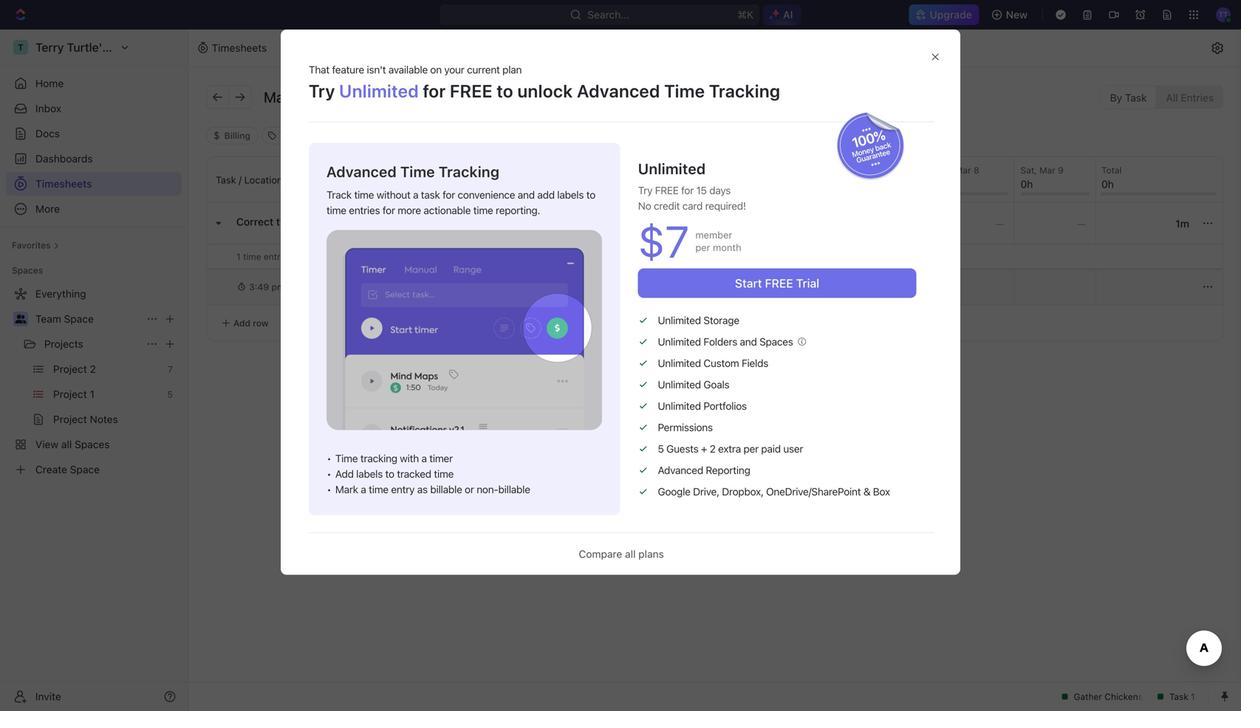 Task type: vqa. For each thing, say whether or not it's contained in the screenshot.
the topmost Finance
no



Task type: locate. For each thing, give the bounding box(es) containing it.
task / location
[[216, 174, 283, 185]]

and
[[518, 189, 535, 201], [740, 336, 757, 348]]

unlimited up unlimited portfolios
[[658, 378, 701, 391]]

1 horizontal spatial — text field
[[1096, 203, 1199, 244]]

unlimited portfolios
[[658, 400, 747, 412]]

5 left guests
[[658, 443, 664, 455]]

0 vertical spatial and
[[518, 189, 535, 201]]

1 vertical spatial task
[[216, 174, 236, 185]]

tue,
[[696, 165, 713, 175]]

— text field down the 8
[[934, 203, 1014, 244]]

favorites
[[12, 240, 51, 250]]

labels right add
[[557, 189, 584, 201]]

0 horizontal spatial a
[[361, 484, 366, 496]]

docs
[[35, 127, 60, 140]]

— text field
[[934, 203, 1014, 244], [1096, 203, 1199, 244]]

1 vertical spatial free
[[655, 184, 679, 196]]

0h up the reporting.
[[533, 178, 545, 190]]

pm right –
[[318, 282, 332, 292]]

pm
[[271, 282, 285, 292], [318, 282, 332, 292]]

unlimited up permissions
[[658, 400, 701, 412]]

mar inside tue, mar 5 0h
[[716, 165, 732, 175]]

0 vertical spatial advanced
[[577, 80, 660, 101]]

1 horizontal spatial to
[[497, 80, 513, 101]]

time tracking
[[664, 80, 781, 101]]

task right by
[[1125, 91, 1147, 104]]

time down 'convenience'
[[473, 204, 493, 216]]

timesheets down dashboards
[[35, 178, 92, 190]]

try down "that"
[[309, 80, 335, 101]]

6 0h from the left
[[1102, 178, 1114, 190]]

unlimited left storage
[[658, 314, 701, 326]]

mar right tue,
[[716, 165, 732, 175]]

0h down sat, in the right top of the page
[[1021, 178, 1033, 190]]

advanced for advanced reporting
[[658, 464, 703, 476]]

to inside time tracking with a timer add labels to tracked time mark a time entry as billable or non-billable
[[385, 468, 394, 480]]

all
[[1166, 91, 1178, 104]]

–
[[287, 282, 293, 292]]

0 vertical spatial labels
[[557, 189, 584, 201]]

unlimited goals
[[658, 378, 729, 391]]

permissions
[[658, 421, 713, 434]]

3 mar from the left
[[879, 165, 895, 175]]

4 0h from the left
[[858, 178, 871, 190]]

mar inside thu, mar 7 0h
[[879, 165, 895, 175]]

days
[[709, 184, 731, 196]]

free left trial
[[765, 276, 793, 290]]

1 horizontal spatial billable
[[498, 484, 530, 496]]

advanced up the track on the top of page
[[327, 163, 397, 180]]

timesheets inside sidebar navigation
[[35, 178, 92, 190]]

mar left '4'
[[638, 165, 654, 175]]

a
[[413, 189, 418, 201], [421, 453, 427, 465], [361, 484, 366, 496]]

0 horizontal spatial 3:49
[[249, 282, 269, 292]]

advanced right unlock at the left top of page
[[577, 80, 660, 101]]

reporting
[[706, 464, 750, 476]]

google drive, dropbox, onedrive/sharepoint & box
[[658, 486, 890, 498]]

unlimited for unlimited storage
[[658, 314, 701, 326]]

0 horizontal spatial 5
[[658, 443, 664, 455]]

by task button
[[1101, 85, 1157, 109]]

to inside track time without a task for convenience and add labels to time entries for more actionable time reporting.
[[586, 189, 595, 201]]

1 horizontal spatial per
[[744, 443, 759, 455]]

5 right tue,
[[734, 165, 740, 175]]

spaces down favorites
[[12, 265, 43, 276]]

unlimited up unlimited goals
[[658, 357, 701, 369]]

0 horizontal spatial pm
[[271, 282, 285, 292]]

0 horizontal spatial billable
[[430, 484, 462, 496]]

dashboards link
[[6, 147, 182, 171]]

mar for thu, mar 7 0h
[[879, 165, 895, 175]]

advanced time tracking
[[327, 163, 500, 180]]

projects link
[[44, 332, 140, 356]]

2 horizontal spatial a
[[421, 453, 427, 465]]

a left task
[[413, 189, 418, 201]]

0 horizontal spatial try
[[309, 80, 335, 101]]

0h down "total"
[[1102, 178, 1114, 190]]

tree
[[6, 282, 182, 482]]

mar left the 8
[[955, 165, 971, 175]]

for left 15 at the top right
[[681, 184, 694, 196]]

advanced reporting
[[658, 464, 750, 476]]

time inside time tracking with a timer add labels to tracked time mark a time entry as billable or non-billable
[[335, 453, 358, 465]]

1 vertical spatial advanced
[[327, 163, 397, 180]]

0h down tue,
[[696, 178, 708, 190]]

isn't
[[367, 63, 386, 76]]

0h for tue, mar 5 0h
[[696, 178, 708, 190]]

fri, mar 8
[[939, 165, 979, 175]]

0h for sat, mar 9 0h
[[1021, 178, 1033, 190]]

for down without
[[383, 204, 395, 216]]

compare all plans button
[[579, 548, 664, 560]]

2 horizontal spatial to
[[586, 189, 595, 201]]

→
[[234, 89, 246, 105]]

mon,
[[614, 165, 635, 175]]

0h inside tue, mar 5 0h
[[696, 178, 708, 190]]

by task
[[1110, 91, 1147, 104]]

invite
[[35, 691, 61, 703]]

0 horizontal spatial to
[[385, 468, 394, 480]]

extra
[[718, 443, 741, 455]]

2 mar from the left
[[716, 165, 732, 175]]

a right with at the left
[[421, 453, 427, 465]]

0 vertical spatial timesheets
[[212, 42, 267, 54]]

0 vertical spatial time
[[400, 163, 435, 180]]

mar
[[638, 165, 654, 175], [716, 165, 732, 175], [879, 165, 895, 175], [955, 165, 971, 175], [1040, 165, 1056, 175]]

0 horizontal spatial labels
[[356, 468, 383, 480]]

free inside that feature isn't available on your current plan try unlimited for free to unlock advanced time tracking
[[450, 80, 493, 101]]

for inside unlimited try free for 15 days no credit card required!
[[681, 184, 694, 196]]

1 horizontal spatial free
[[655, 184, 679, 196]]

0h inside 'sat, mar 9 0h'
[[1021, 178, 1033, 190]]

team
[[35, 313, 61, 325]]

and up fields
[[740, 336, 757, 348]]

1 vertical spatial timesheets
[[35, 178, 92, 190]]

1 vertical spatial try
[[638, 184, 652, 196]]

free up the credit at top
[[655, 184, 679, 196]]

per
[[695, 242, 710, 253], [744, 443, 759, 455]]

to down tracking
[[385, 468, 394, 480]]

0h inside thu, mar 7 0h
[[858, 178, 871, 190]]

billable left or
[[430, 484, 462, 496]]

0h down mon,
[[614, 178, 627, 190]]

0 vertical spatial to
[[497, 80, 513, 101]]

all
[[625, 548, 636, 560]]

a inside track time without a task for convenience and add labels to time entries for more actionable time reporting.
[[413, 189, 418, 201]]

and up the reporting.
[[518, 189, 535, 201]]

unlimited inside unlimited try free for 15 days no credit card required!
[[638, 160, 706, 177]]

start free trial button
[[638, 268, 916, 298]]

1 horizontal spatial task
[[1125, 91, 1147, 104]]

unlimited down "isn't"
[[339, 80, 419, 101]]

0 vertical spatial 5
[[734, 165, 740, 175]]

mar left 9
[[1040, 165, 1056, 175]]

1 horizontal spatial timesheets
[[212, 42, 267, 54]]

per down member
[[695, 242, 710, 253]]

unlimited custom fields
[[658, 357, 768, 369]]

for up actionable
[[443, 189, 455, 201]]

labels inside time tracking with a timer add labels to tracked time mark a time entry as billable or non-billable
[[356, 468, 383, 480]]

2 vertical spatial advanced
[[658, 464, 703, 476]]

1 horizontal spatial labels
[[557, 189, 584, 201]]

to right add
[[586, 189, 595, 201]]

try up no
[[638, 184, 652, 196]]

1 vertical spatial 5
[[658, 443, 664, 455]]

for inside that feature isn't available on your current plan try unlimited for free to unlock advanced time tracking
[[423, 80, 446, 101]]

1 vertical spatial to
[[586, 189, 595, 201]]

2 vertical spatial free
[[765, 276, 793, 290]]

0 vertical spatial try
[[309, 80, 335, 101]]

1 vertical spatial spaces
[[759, 336, 793, 348]]

for
[[423, 80, 446, 101], [681, 184, 694, 196], [443, 189, 455, 201], [383, 204, 395, 216]]

1 vertical spatial per
[[744, 443, 759, 455]]

inbox link
[[6, 97, 182, 120]]

5 0h from the left
[[1021, 178, 1033, 190]]

1 horizontal spatial 5
[[734, 165, 740, 175]]

0 vertical spatial a
[[413, 189, 418, 201]]

advanced
[[577, 80, 660, 101], [327, 163, 397, 180], [658, 464, 703, 476]]

0 vertical spatial task
[[1125, 91, 1147, 104]]

track time without a task for convenience and add labels to time entries for more actionable time reporting.
[[327, 189, 595, 216]]

unlimited up 15 at the top right
[[638, 160, 706, 177]]

7
[[898, 165, 903, 175]]

0 vertical spatial free
[[450, 80, 493, 101]]

month
[[713, 242, 741, 253]]

1 mar from the left
[[638, 165, 654, 175]]

a for task
[[413, 189, 418, 201]]

1 horizontal spatial time
[[400, 163, 435, 180]]

unlimited inside that feature isn't available on your current plan try unlimited for free to unlock advanced time tracking
[[339, 80, 419, 101]]

1 — text field from the left
[[934, 203, 1014, 244]]

by
[[1110, 91, 1122, 104]]

mar inside mon, mar 4 0h
[[638, 165, 654, 175]]

— text field
[[527, 203, 608, 244], [608, 203, 689, 244], [690, 203, 770, 244], [1015, 203, 1096, 244], [852, 269, 933, 305]]

0 horizontal spatial and
[[518, 189, 535, 201]]

free
[[450, 80, 493, 101], [655, 184, 679, 196], [765, 276, 793, 290]]

user
[[783, 443, 803, 455]]

0h inside mon, mar 4 0h
[[614, 178, 627, 190]]

— text field down total 0h
[[1096, 203, 1199, 244]]

pm left –
[[271, 282, 285, 292]]

typos
[[276, 216, 304, 228]]

0h down 'thu,'
[[858, 178, 871, 190]]

0 vertical spatial spaces
[[12, 265, 43, 276]]

2 vertical spatial to
[[385, 468, 394, 480]]

mar for tue, mar 5 0h
[[716, 165, 732, 175]]

current
[[467, 63, 500, 76]]

total 0h
[[1102, 165, 1122, 190]]

0 vertical spatial per
[[695, 242, 710, 253]]

for down on
[[423, 80, 446, 101]]

advanced for advanced time tracking
[[327, 163, 397, 180]]

sat, mar 9 0h
[[1021, 165, 1064, 190]]

projects
[[44, 338, 83, 350]]

time up task
[[400, 163, 435, 180]]

1 vertical spatial time
[[335, 453, 358, 465]]

onedrive/sharepoint
[[766, 486, 861, 498]]

track
[[327, 189, 352, 201]]

2 3:49 from the left
[[296, 282, 316, 292]]

time
[[400, 163, 435, 180], [335, 453, 358, 465]]

entry
[[391, 484, 415, 496]]

free inside button
[[765, 276, 793, 290]]

mar for fri, mar 8
[[955, 165, 971, 175]]

portfolios
[[704, 400, 747, 412]]

plan
[[502, 63, 522, 76]]

0 horizontal spatial timesheets
[[35, 178, 92, 190]]

unlimited down unlimited storage
[[658, 336, 701, 348]]

3 0h from the left
[[696, 178, 708, 190]]

5 mar from the left
[[1040, 165, 1056, 175]]

mar for mon, mar 4 0h
[[638, 165, 654, 175]]

1 horizontal spatial pm
[[318, 282, 332, 292]]

3:49 left –
[[249, 282, 269, 292]]

try inside unlimited try free for 15 days no credit card required!
[[638, 184, 652, 196]]

box
[[873, 486, 890, 498]]

time up the add
[[335, 453, 358, 465]]

advanced down guests
[[658, 464, 703, 476]]

4 mar from the left
[[955, 165, 971, 175]]

unlimited folders and spaces
[[658, 336, 793, 348]]

plans
[[638, 548, 664, 560]]

to down plan
[[497, 80, 513, 101]]

a right mark
[[361, 484, 366, 496]]

0 horizontal spatial task
[[216, 174, 236, 185]]

timesheets link
[[6, 172, 182, 196]]

3:49 right –
[[296, 282, 316, 292]]

mar inside 'sat, mar 9 0h'
[[1040, 165, 1056, 175]]

on
[[430, 63, 442, 76]]

0 horizontal spatial spaces
[[12, 265, 43, 276]]

spaces inside sidebar navigation
[[12, 265, 43, 276]]

mar left '7'
[[879, 165, 895, 175]]

labels down tracking
[[356, 468, 383, 480]]

0 horizontal spatial per
[[695, 242, 710, 253]]

a for timer
[[421, 453, 427, 465]]

0 horizontal spatial time
[[335, 453, 358, 465]]

your
[[444, 63, 464, 76]]

time down the track on the top of page
[[327, 204, 346, 216]]

2 0h from the left
[[614, 178, 627, 190]]

0 horizontal spatial free
[[450, 80, 493, 101]]

1 billable from the left
[[430, 484, 462, 496]]

per left paid
[[744, 443, 759, 455]]

1 vertical spatial labels
[[356, 468, 383, 480]]

all entries
[[1166, 91, 1214, 104]]

home
[[35, 77, 64, 89]]

fields
[[742, 357, 768, 369]]

tree containing team space
[[6, 282, 182, 482]]

0 horizontal spatial — text field
[[934, 203, 1014, 244]]

1 horizontal spatial try
[[638, 184, 652, 196]]

labels inside track time without a task for convenience and add labels to time entries for more actionable time reporting.
[[557, 189, 584, 201]]

timesheets up →
[[212, 42, 267, 54]]

5
[[734, 165, 740, 175], [658, 443, 664, 455]]

time left entry
[[369, 484, 389, 496]]

0h inside total 0h
[[1102, 178, 1114, 190]]

1 horizontal spatial 3:49
[[296, 282, 316, 292]]

spaces up fields
[[759, 336, 793, 348]]

1 horizontal spatial and
[[740, 336, 757, 348]]

1 horizontal spatial a
[[413, 189, 418, 201]]

1 vertical spatial a
[[421, 453, 427, 465]]

→ button
[[229, 86, 251, 108]]

compare all plans
[[579, 548, 664, 560]]

member per month
[[695, 229, 741, 253]]

thu, mar 7 0h
[[858, 165, 903, 190]]

billable right or
[[498, 484, 530, 496]]

advanced inside that feature isn't available on your current plan try unlimited for free to unlock advanced time tracking
[[577, 80, 660, 101]]

task left the /
[[216, 174, 236, 185]]

2 pm from the left
[[318, 282, 332, 292]]

1 vertical spatial and
[[740, 336, 757, 348]]

free down current
[[450, 80, 493, 101]]

fri,
[[939, 165, 953, 175]]

unlimited
[[339, 80, 419, 101], [638, 160, 706, 177], [658, 314, 701, 326], [658, 336, 701, 348], [658, 357, 701, 369], [658, 378, 701, 391], [658, 400, 701, 412]]

2 horizontal spatial free
[[765, 276, 793, 290]]



Task type: describe. For each thing, give the bounding box(es) containing it.
favorites button
[[6, 236, 65, 254]]

actionable
[[424, 204, 471, 216]]

required!
[[705, 200, 746, 212]]

entries
[[1181, 91, 1214, 104]]

unlimited try free for 15 days no credit card required!
[[638, 160, 746, 212]]

add
[[335, 468, 354, 480]]

+
[[701, 443, 707, 455]]

dropbox,
[[722, 486, 764, 498]]

/
[[239, 174, 242, 185]]

15
[[696, 184, 707, 196]]

google drive,
[[658, 486, 719, 498]]

storage
[[704, 314, 739, 326]]

1 0h from the left
[[533, 178, 545, 190]]

inbox
[[35, 102, 61, 115]]

unlimited for unlimited folders and spaces
[[658, 336, 701, 348]]

0h for thu, mar 7 0h
[[858, 178, 871, 190]]

new
[[1006, 8, 1028, 21]]

new button
[[985, 3, 1037, 27]]

with
[[400, 453, 419, 465]]

to inside that feature isn't available on your current plan try unlimited for free to unlock advanced time tracking
[[497, 80, 513, 101]]

dashboards
[[35, 153, 93, 165]]

correct
[[236, 216, 273, 228]]

start
[[735, 276, 762, 290]]

tracked
[[397, 468, 431, 480]]

member
[[695, 229, 732, 240]]

mark
[[335, 484, 358, 496]]

credit
[[654, 200, 680, 212]]

that
[[309, 63, 329, 76]]

time up entries
[[354, 189, 374, 201]]

thu,
[[858, 165, 877, 175]]

custom
[[704, 357, 739, 369]]

home link
[[6, 72, 182, 95]]

unlimited for unlimited try free for 15 days no credit card required!
[[638, 160, 706, 177]]

upgrade link
[[909, 4, 979, 25]]

compare
[[579, 548, 622, 560]]

2 vertical spatial a
[[361, 484, 366, 496]]

guests
[[666, 443, 698, 455]]

sidebar navigation
[[0, 30, 188, 711]]

user group image
[[15, 315, 26, 324]]

sat,
[[1021, 165, 1037, 175]]

team space
[[35, 313, 94, 325]]

task
[[421, 189, 440, 201]]

that feature isn't available on your current plan try unlimited for free to unlock advanced time tracking
[[309, 63, 781, 101]]

unlimited for unlimited custom fields
[[658, 357, 701, 369]]

unlock
[[517, 80, 573, 101]]

search...
[[588, 8, 630, 21]]

all entries button
[[1157, 85, 1223, 109]]

try inside that feature isn't available on your current plan try unlimited for free to unlock advanced time tracking
[[309, 80, 335, 101]]

2
[[710, 443, 716, 455]]

1 horizontal spatial spaces
[[759, 336, 793, 348]]

unlimited for unlimited portfolios
[[658, 400, 701, 412]]

convenience
[[458, 189, 515, 201]]

mar for sat, mar 9 0h
[[1040, 165, 1056, 175]]

0h for mon, mar 4 0h
[[614, 178, 627, 190]]

correct typos
[[236, 216, 304, 228]]

⌘k
[[738, 8, 754, 21]]

5 inside tue, mar 5 0h
[[734, 165, 740, 175]]

unlimited storage
[[658, 314, 739, 326]]

non-
[[477, 484, 498, 496]]

1 3:49 from the left
[[249, 282, 269, 292]]

total
[[1102, 165, 1122, 175]]

more
[[398, 204, 421, 216]]

add
[[537, 189, 555, 201]]

5 guests + 2 extra per paid user
[[658, 443, 803, 455]]

without
[[377, 189, 410, 201]]

available
[[388, 63, 428, 76]]

free inside unlimited try free for 15 days no credit card required!
[[655, 184, 679, 196]]

or
[[465, 484, 474, 496]]

task inside button
[[1125, 91, 1147, 104]]

upgrade
[[930, 8, 972, 21]]

and inside track time without a task for convenience and add labels to time entries for more actionable time reporting.
[[518, 189, 535, 201]]

2 billable from the left
[[498, 484, 530, 496]]

2 — text field from the left
[[1096, 203, 1199, 244]]

docs link
[[6, 122, 182, 146]]

per inside member per month
[[695, 242, 710, 253]]

9
[[1058, 165, 1064, 175]]

unlimited for unlimited goals
[[658, 378, 701, 391]]

time tracking with a timer add labels to tracked time mark a time entry as billable or non-billable
[[335, 453, 530, 496]]

location
[[244, 174, 283, 185]]

mon, mar 4 0h
[[614, 165, 662, 190]]

as
[[417, 484, 428, 496]]

tracking
[[439, 163, 500, 180]]

goals
[[704, 378, 729, 391]]

entries
[[349, 204, 380, 216]]

trial
[[796, 276, 819, 290]]

1 pm from the left
[[271, 282, 285, 292]]

time down timer
[[434, 468, 454, 480]]

space
[[64, 313, 94, 325]]

paid
[[761, 443, 781, 455]]

tree inside sidebar navigation
[[6, 282, 182, 482]]

3:49 pm – 3:49 pm
[[249, 282, 332, 292]]

start free trial
[[735, 276, 819, 290]]

card
[[682, 200, 703, 212]]



